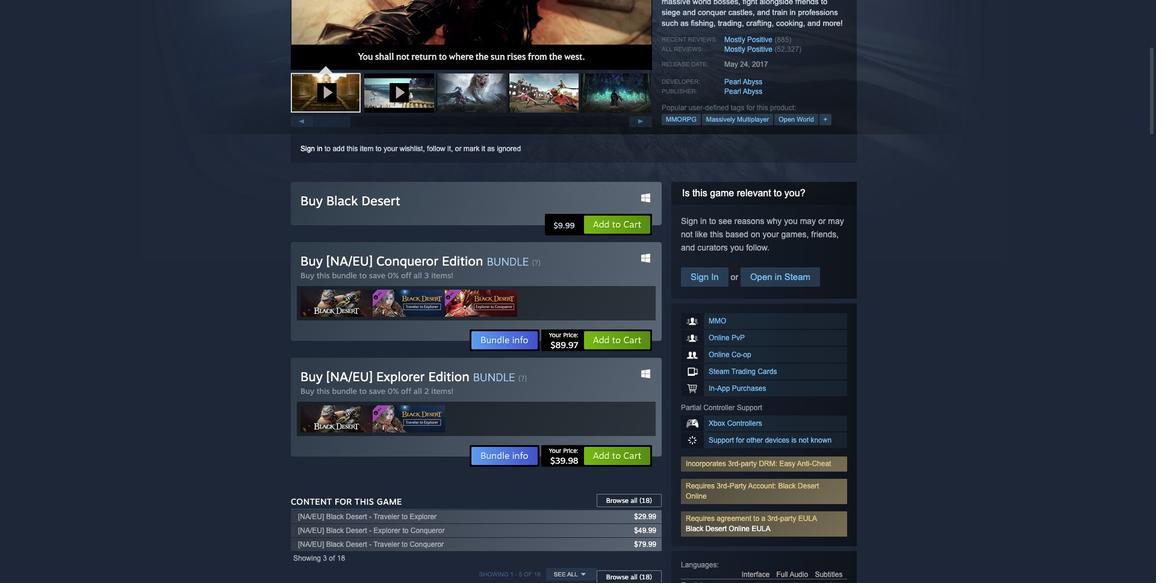 Task type: describe. For each thing, give the bounding box(es) containing it.
as
[[487, 145, 495, 153]]

pearl abyss link for developer:
[[725, 78, 763, 86]]

abyss for developer:
[[743, 78, 763, 86]]

in for open in steam
[[775, 272, 782, 282]]

to down [na/eu] black desert - explorer to conqueror
[[402, 540, 408, 549]]

massively
[[706, 116, 736, 123]]

release
[[662, 61, 690, 67]]

pearl abyss link for publisher:
[[725, 87, 763, 96]]

2
[[424, 386, 429, 396]]

0 horizontal spatial or
[[455, 145, 462, 153]]

recent reviews:
[[662, 36, 718, 43]]

(?) for buy [na/eu] explorer edition
[[519, 374, 527, 383]]

1 vertical spatial support
[[709, 436, 734, 445]]

to down buy [na/eu] conqueror edition bundle (?)
[[359, 270, 367, 280]]

1 vertical spatial 3
[[323, 554, 327, 563]]

is this game relevant to you?
[[683, 188, 806, 198]]

release date:
[[662, 61, 709, 67]]

price: for buy [na/eu] conqueror edition
[[563, 331, 579, 339]]

conqueror for explorer
[[411, 526, 445, 535]]

traveler for conqueror
[[374, 540, 400, 549]]

showing
[[293, 554, 321, 563]]

0 horizontal spatial of
[[329, 554, 335, 563]]

mmorpg link
[[662, 114, 701, 125]]

buy this bundle to save 0% off all 2 items!
[[301, 386, 454, 396]]

(?) for buy [na/eu] conqueror edition
[[532, 258, 541, 267]]

pearl for publisher:
[[725, 87, 742, 96]]

1 vertical spatial explorer
[[410, 513, 437, 521]]

it,
[[448, 145, 453, 153]]

pearl abyss for publisher:
[[725, 87, 763, 96]]

ignored
[[497, 145, 521, 153]]

follow.
[[746, 243, 770, 252]]

off for explorer
[[401, 386, 411, 396]]

1 horizontal spatial 3
[[424, 270, 429, 280]]

- right 1
[[515, 571, 517, 578]]

for
[[335, 496, 352, 507]]

0 vertical spatial for
[[747, 104, 755, 112]]

mark
[[464, 145, 480, 153]]

to down "buy [na/eu] explorer edition bundle (?)"
[[359, 386, 367, 396]]

this inside sign in to see reasons why you may or may not like this based on your games, friends, and curators you follow.
[[710, 230, 723, 239]]

buy for buy [na/eu] conqueror edition bundle (?)
[[301, 253, 323, 269]]

1 browse all (18) from the top
[[607, 496, 652, 505]]

not inside sign in to see reasons why you may or may not like this based on your games, friends, and curators you follow.
[[681, 230, 693, 239]]

$29.99
[[634, 513, 657, 521]]

0 vertical spatial you
[[784, 216, 798, 226]]

items! for explorer
[[432, 386, 454, 396]]

open in steam
[[751, 272, 811, 282]]

mmo
[[709, 317, 727, 325]]

bundle info for buy [na/eu] conqueror edition
[[481, 334, 529, 346]]

controller
[[704, 404, 735, 412]]

[na/eu] black desert - traveler to explorer
[[298, 513, 437, 521]]

reviews: for mostly positive (885)
[[688, 36, 718, 43]]

friends,
[[812, 230, 839, 239]]

showing 1 - 5 of 18
[[479, 571, 541, 578]]

desert for [na/eu] black desert - explorer to conqueror
[[346, 526, 367, 535]]

0% for explorer
[[388, 386, 399, 396]]

based
[[726, 230, 749, 239]]

cart for buy [na/eu] explorer edition
[[624, 450, 642, 461]]

1 may from the left
[[800, 216, 816, 226]]

open in steam link
[[741, 267, 820, 287]]

developer:
[[662, 78, 701, 85]]

see all
[[554, 571, 578, 578]]

all down buy [na/eu] conqueror edition bundle (?)
[[414, 270, 422, 280]]

to right item
[[376, 145, 382, 153]]

1 vertical spatial all
[[567, 571, 578, 578]]

incorporates 3rd-party drm: easy anti-cheat
[[686, 460, 832, 468]]

$9.99
[[554, 220, 575, 230]]

$49.99
[[634, 526, 657, 535]]

all left 2 at the left
[[414, 386, 422, 396]]

items! for conqueror
[[431, 270, 454, 280]]

in-
[[709, 384, 717, 393]]

anti-
[[797, 460, 812, 468]]

1 (18) from the top
[[640, 496, 652, 505]]

online pvp link
[[681, 330, 848, 346]]

(885)
[[775, 36, 792, 44]]

:
[[717, 561, 719, 569]]

$89.97
[[551, 340, 579, 350]]

incorporates
[[686, 460, 726, 468]]

steam inside 'link'
[[709, 367, 730, 376]]

off for conqueror
[[401, 270, 411, 280]]

traveler for explorer
[[374, 513, 400, 521]]

defined
[[705, 104, 729, 112]]

support for other devices is not known link
[[681, 433, 848, 448]]

wishlist,
[[400, 145, 425, 153]]

mostly positive (885)
[[725, 36, 792, 44]]

to right $89.97
[[613, 334, 621, 346]]

cheat
[[812, 460, 832, 468]]

support for other devices is not known
[[709, 436, 832, 445]]

[na/eu] for [na/eu] black desert - explorer to conqueror
[[298, 526, 324, 535]]

interface
[[742, 570, 770, 579]]

all up $29.99
[[631, 496, 638, 505]]

publisher:
[[662, 88, 698, 95]]

content for this game
[[291, 496, 402, 507]]

buy [na/eu] conqueror edition bundle (?)
[[301, 253, 541, 269]]

black inside requires agreement to a 3rd-party eula black desert online eula
[[686, 525, 704, 533]]

mmorpg
[[666, 116, 697, 123]]

2017
[[752, 60, 768, 69]]

this
[[355, 496, 374, 507]]

game
[[710, 188, 734, 198]]

in for sign in to see reasons why you may or may not like this based on your games, friends, and curators you follow.
[[701, 216, 707, 226]]

black for [na/eu] black desert - traveler to conqueror
[[326, 540, 344, 549]]

full audio
[[777, 570, 808, 579]]

massively multiplayer
[[706, 116, 769, 123]]

1 browse from the top
[[607, 496, 629, 505]]

open world
[[779, 116, 814, 123]]

to left you?
[[774, 188, 782, 198]]

pearl for developer:
[[725, 78, 742, 86]]

item
[[360, 145, 374, 153]]

on
[[751, 230, 761, 239]]

why
[[767, 216, 782, 226]]

2 vertical spatial explorer
[[374, 526, 401, 535]]

black desert online eula link
[[686, 525, 771, 533]]

you?
[[785, 188, 806, 198]]

online inside requires 3rd-party account: black desert online
[[686, 492, 707, 501]]

0 vertical spatial 18
[[337, 554, 345, 563]]

product:
[[771, 104, 797, 112]]

to down "game"
[[402, 513, 408, 521]]

all down $79.99
[[631, 573, 638, 581]]

sign in to see reasons why you may or may not like this based on your games, friends, and curators you follow.
[[681, 216, 844, 252]]

buy [na/eu] explorer edition bundle (?)
[[301, 369, 527, 384]]

cart for buy [na/eu] conqueror edition
[[624, 334, 642, 346]]

sign in
[[691, 272, 719, 282]]

1 horizontal spatial eula
[[799, 514, 818, 523]]

bundle for buy [na/eu] conqueror edition
[[487, 255, 529, 268]]

online inside requires agreement to a 3rd-party eula black desert online eula
[[729, 525, 750, 533]]

easy
[[780, 460, 796, 468]]

add to cart for buy [na/eu] conqueror edition
[[593, 334, 642, 346]]

purchases
[[732, 384, 766, 393]]

buy black desert
[[301, 193, 400, 208]]

requires agreement to a 3rd-party eula black desert online eula
[[686, 514, 818, 533]]

sign for sign in
[[691, 272, 709, 282]]

to right $39.98
[[613, 450, 621, 461]]

5
[[519, 571, 522, 578]]

multiplayer
[[737, 116, 769, 123]]

add to cart link for buy [na/eu] explorer edition
[[583, 446, 651, 466]]

like
[[695, 230, 708, 239]]

all reviews:
[[662, 46, 704, 52]]

[na/eu] black desert - traveler to conqueror
[[298, 540, 444, 549]]

[na/eu] black desert - explorer to conqueror
[[298, 526, 445, 535]]

- for [na/eu] black desert - explorer to conqueror
[[369, 526, 372, 535]]

may 24, 2017
[[725, 60, 768, 69]]

in-app purchases link
[[681, 381, 848, 396]]

bundle info for buy [na/eu] explorer edition
[[481, 450, 529, 461]]

black for buy black desert
[[327, 193, 358, 208]]

in
[[712, 272, 719, 282]]

popular user-defined tags for this product:
[[662, 104, 797, 112]]

not inside the support for other devices is not known link
[[799, 436, 809, 445]]

desert for buy black desert
[[362, 193, 400, 208]]

buy this bundle to save 0% off all 3 items!
[[301, 270, 454, 280]]

to left add
[[325, 145, 331, 153]]

1 horizontal spatial all
[[662, 46, 673, 52]]

languages :
[[681, 561, 719, 569]]

date:
[[691, 61, 709, 67]]



Task type: locate. For each thing, give the bounding box(es) containing it.
all
[[414, 270, 422, 280], [414, 386, 422, 396], [631, 496, 638, 505], [631, 573, 638, 581]]

(18) down $79.99
[[640, 573, 652, 581]]

0 vertical spatial pearl abyss
[[725, 78, 763, 86]]

1
[[510, 571, 514, 578]]

sign left in
[[691, 272, 709, 282]]

1 pearl from the top
[[725, 78, 742, 86]]

sign inside sign in to see reasons why you may or may not like this based on your games, friends, and curators you follow.
[[681, 216, 698, 226]]

1 horizontal spatial or
[[729, 272, 741, 282]]

open
[[779, 116, 795, 123], [751, 272, 773, 282]]

requires for requires agreement to a 3rd-party eula black desert online eula
[[686, 514, 715, 523]]

mostly
[[725, 36, 746, 44], [725, 45, 746, 54]]

1 add to cart link from the top
[[583, 215, 651, 234]]

1 pearl abyss link from the top
[[725, 78, 763, 86]]

1 vertical spatial add
[[593, 334, 610, 346]]

reviews: for mostly positive (52,327)
[[674, 46, 704, 52]]

1 abyss from the top
[[743, 78, 763, 86]]

2 save from the top
[[369, 386, 386, 396]]

known
[[811, 436, 832, 445]]

1 horizontal spatial you
[[784, 216, 798, 226]]

1 vertical spatial not
[[799, 436, 809, 445]]

3 right showing
[[323, 554, 327, 563]]

conqueror
[[376, 253, 439, 269], [411, 526, 445, 535], [410, 540, 444, 549]]

desert for [na/eu] black desert - traveler to conqueror
[[346, 540, 367, 549]]

1 vertical spatial in
[[701, 216, 707, 226]]

0 horizontal spatial eula
[[752, 525, 771, 533]]

positive down mostly positive (885)
[[748, 45, 773, 54]]

1 vertical spatial traveler
[[374, 540, 400, 549]]

0 horizontal spatial open
[[751, 272, 773, 282]]

0 horizontal spatial 18
[[337, 554, 345, 563]]

world
[[797, 116, 814, 123]]

2 mostly from the top
[[725, 45, 746, 54]]

0 vertical spatial of
[[329, 554, 335, 563]]

party left drm:
[[741, 460, 757, 468]]

party
[[730, 482, 747, 490]]

bundle for conqueror
[[332, 270, 357, 280]]

traveler down "game"
[[374, 513, 400, 521]]

0 horizontal spatial for
[[736, 436, 745, 445]]

add to cart link right $39.98
[[583, 446, 651, 466]]

0% for conqueror
[[388, 270, 399, 280]]

1 horizontal spatial 18
[[534, 571, 541, 578]]

online down 'incorporates'
[[686, 492, 707, 501]]

to right $9.99
[[613, 219, 621, 230]]

explorer
[[376, 369, 425, 384], [410, 513, 437, 521], [374, 526, 401, 535]]

1 vertical spatial conqueror
[[411, 526, 445, 535]]

5 buy from the top
[[301, 386, 314, 396]]

traveler
[[374, 513, 400, 521], [374, 540, 400, 549]]

showing 3 of 18
[[293, 554, 345, 563]]

in inside sign in to see reasons why you may or may not like this based on your games, friends, and curators you follow.
[[701, 216, 707, 226]]

bundle info link for buy [na/eu] explorer edition
[[471, 446, 538, 466]]

app
[[717, 384, 730, 393]]

1 vertical spatial 18
[[534, 571, 541, 578]]

2 info from the top
[[512, 450, 529, 461]]

2 vertical spatial add
[[593, 450, 610, 461]]

2 your from the top
[[549, 447, 562, 454]]

2 add to cart link from the top
[[583, 331, 651, 350]]

not right is
[[799, 436, 809, 445]]

mmo link
[[681, 313, 848, 329]]

drm:
[[759, 460, 778, 468]]

conqueror down [na/eu] black desert - explorer to conqueror
[[410, 540, 444, 549]]

1 vertical spatial of
[[524, 571, 532, 578]]

2 buy from the top
[[301, 253, 323, 269]]

3rd- inside requires 3rd-party account: black desert online
[[717, 482, 730, 490]]

edition for explorer
[[429, 369, 470, 384]]

bundle for explorer
[[332, 386, 357, 396]]

bundle
[[481, 334, 510, 346], [481, 450, 510, 461]]

3 add from the top
[[593, 450, 610, 461]]

positive
[[748, 36, 773, 44], [748, 45, 773, 54]]

price: up $89.97
[[563, 331, 579, 339]]

pearl abyss link down 24,
[[725, 78, 763, 86]]

1 vertical spatial off
[[401, 386, 411, 396]]

cards
[[758, 367, 777, 376]]

desert down the agreement
[[706, 525, 727, 533]]

2 vertical spatial conqueror
[[410, 540, 444, 549]]

(?) inside "buy [na/eu] explorer edition bundle (?)"
[[519, 374, 527, 383]]

not up and
[[681, 230, 693, 239]]

bundle info link for buy [na/eu] conqueror edition
[[471, 331, 538, 350]]

- up [na/eu] black desert - explorer to conqueror
[[369, 513, 372, 521]]

info for buy [na/eu] explorer edition
[[512, 450, 529, 461]]

to left the a
[[754, 514, 760, 523]]

0 vertical spatial 3
[[424, 270, 429, 280]]

your inside your price: $89.97
[[549, 331, 562, 339]]

0 horizontal spatial you
[[731, 243, 744, 252]]

your inside sign in to see reasons why you may or may not like this based on your games, friends, and curators you follow.
[[763, 230, 779, 239]]

2 vertical spatial or
[[729, 272, 741, 282]]

xbox controllers
[[709, 419, 762, 428]]

to left see
[[709, 216, 716, 226]]

2 pearl abyss from the top
[[725, 87, 763, 96]]

1 requires from the top
[[686, 482, 715, 490]]

1 buy from the top
[[301, 193, 323, 208]]

bundle for buy [na/eu] explorer edition
[[473, 370, 515, 384]]

sign for sign in to see reasons why you may or may not like this based on your games, friends, and curators you follow.
[[681, 216, 698, 226]]

sign in to add this item to your wishlist, follow it, or mark it as ignored
[[301, 145, 521, 153]]

24,
[[740, 60, 750, 69]]

in left add
[[317, 145, 323, 153]]

online down mmo
[[709, 334, 730, 342]]

full
[[777, 570, 788, 579]]

1 vertical spatial 0%
[[388, 386, 399, 396]]

0%
[[388, 270, 399, 280], [388, 386, 399, 396]]

may up games, at the right of page
[[800, 216, 816, 226]]

mostly for mostly positive (885)
[[725, 36, 746, 44]]

- for [na/eu] black desert - traveler to explorer
[[369, 513, 372, 521]]

support down "xbox"
[[709, 436, 734, 445]]

party right the a
[[781, 514, 797, 523]]

2 price: from the top
[[563, 447, 579, 454]]

1 positive from the top
[[748, 36, 773, 44]]

off down "buy [na/eu] explorer edition bundle (?)"
[[401, 386, 411, 396]]

browse
[[607, 496, 629, 505], [607, 573, 629, 581]]

off down buy [na/eu] conqueror edition bundle (?)
[[401, 270, 411, 280]]

save down "buy [na/eu] explorer edition bundle (?)"
[[369, 386, 386, 396]]

2 items! from the top
[[432, 386, 454, 396]]

requires up black desert online eula 'link'
[[686, 514, 715, 523]]

desert down [na/eu] black desert - traveler to explorer
[[346, 526, 367, 535]]

requires down 'incorporates'
[[686, 482, 715, 490]]

you
[[784, 216, 798, 226], [731, 243, 744, 252]]

0 vertical spatial open
[[779, 116, 795, 123]]

0 vertical spatial (?)
[[532, 258, 541, 267]]

requires 3rd-party account: black desert online
[[686, 482, 820, 501]]

desert down this
[[346, 513, 367, 521]]

0 horizontal spatial may
[[800, 216, 816, 226]]

0% down buy [na/eu] conqueror edition bundle (?)
[[388, 270, 399, 280]]

for left other at the right bottom of the page
[[736, 436, 745, 445]]

may
[[725, 60, 738, 69]]

pearl
[[725, 78, 742, 86], [725, 87, 742, 96]]

and
[[681, 243, 695, 252]]

1 bundle from the top
[[332, 270, 357, 280]]

1 vertical spatial bundle
[[481, 450, 510, 461]]

0 vertical spatial pearl
[[725, 78, 742, 86]]

eula right the a
[[799, 514, 818, 523]]

0 vertical spatial items!
[[431, 270, 454, 280]]

(?) inside buy [na/eu] conqueror edition bundle (?)
[[532, 258, 541, 267]]

bundle inside "buy [na/eu] explorer edition bundle (?)"
[[473, 370, 515, 384]]

steam up app
[[709, 367, 730, 376]]

online
[[709, 334, 730, 342], [709, 351, 730, 359], [686, 492, 707, 501], [729, 525, 750, 533]]

open inside open world link
[[779, 116, 795, 123]]

open world link
[[775, 114, 819, 125]]

audio
[[790, 570, 808, 579]]

to inside sign in to see reasons why you may or may not like this based on your games, friends, and curators you follow.
[[709, 216, 716, 226]]

add
[[593, 219, 610, 230], [593, 334, 610, 346], [593, 450, 610, 461]]

0 horizontal spatial party
[[741, 460, 757, 468]]

2 bundle from the top
[[332, 386, 357, 396]]

desert inside requires 3rd-party account: black desert online
[[798, 482, 820, 490]]

0 horizontal spatial 3
[[323, 554, 327, 563]]

online co-op
[[709, 351, 752, 359]]

0 vertical spatial all
[[662, 46, 673, 52]]

in for sign in to add this item to your wishlist, follow it, or mark it as ignored
[[317, 145, 323, 153]]

open down follow.
[[751, 272, 773, 282]]

1 0% from the top
[[388, 270, 399, 280]]

your for buy [na/eu] conqueror edition
[[549, 331, 562, 339]]

save for explorer
[[369, 386, 386, 396]]

info
[[512, 334, 529, 346], [512, 450, 529, 461]]

price: inside your price: $39.98
[[563, 447, 579, 454]]

in-app purchases
[[709, 384, 766, 393]]

or inside sign in to see reasons why you may or may not like this based on your games, friends, and curators you follow.
[[819, 216, 826, 226]]

add to cart link right $9.99
[[583, 215, 651, 234]]

open inside open in steam link
[[751, 272, 773, 282]]

3 add to cart link from the top
[[583, 446, 651, 466]]

conqueror up buy this bundle to save 0% off all 3 items!
[[376, 253, 439, 269]]

in inside open in steam link
[[775, 272, 782, 282]]

2 may from the left
[[828, 216, 844, 226]]

online down the agreement
[[729, 525, 750, 533]]

0 horizontal spatial all
[[567, 571, 578, 578]]

0 vertical spatial (18)
[[640, 496, 652, 505]]

1 vertical spatial browse
[[607, 573, 629, 581]]

0 horizontal spatial (?)
[[519, 374, 527, 383]]

1 vertical spatial or
[[819, 216, 826, 226]]

3rd- for party
[[728, 460, 741, 468]]

1 horizontal spatial for
[[747, 104, 755, 112]]

0 horizontal spatial your
[[384, 145, 398, 153]]

explorer up [na/eu] black desert - traveler to conqueror
[[374, 526, 401, 535]]

3rd- down 'incorporates'
[[717, 482, 730, 490]]

black for [na/eu] black desert - explorer to conqueror
[[326, 526, 344, 535]]

[na/eu] for [na/eu] black desert - traveler to conqueror
[[298, 540, 324, 549]]

1 horizontal spatial of
[[524, 571, 532, 578]]

2 horizontal spatial or
[[819, 216, 826, 226]]

1 vertical spatial you
[[731, 243, 744, 252]]

3
[[424, 270, 429, 280], [323, 554, 327, 563]]

bundle for buy [na/eu] explorer edition
[[481, 450, 510, 461]]

add right $9.99
[[593, 219, 610, 230]]

buy for buy black desert
[[301, 193, 323, 208]]

2 add from the top
[[593, 334, 610, 346]]

for up multiplayer
[[747, 104, 755, 112]]

or up friends,
[[819, 216, 826, 226]]

0 vertical spatial positive
[[748, 36, 773, 44]]

mostly for mostly positive (52,327)
[[725, 45, 746, 54]]

curators
[[698, 243, 728, 252]]

add to cart right $39.98
[[593, 450, 642, 461]]

desert inside requires agreement to a 3rd-party eula black desert online eula
[[706, 525, 727, 533]]

add to cart link for buy [na/eu] conqueror edition
[[583, 331, 651, 350]]

1 vertical spatial steam
[[709, 367, 730, 376]]

1 vertical spatial browse all (18)
[[607, 573, 652, 581]]

desert for [na/eu] black desert - traveler to explorer
[[346, 513, 367, 521]]

reviews: up all reviews:
[[688, 36, 718, 43]]

2 (18) from the top
[[640, 573, 652, 581]]

items! down buy [na/eu] conqueror edition bundle (?)
[[431, 270, 454, 280]]

traveler down [na/eu] black desert - explorer to conqueror
[[374, 540, 400, 549]]

add
[[333, 145, 345, 153]]

abyss for publisher:
[[743, 87, 763, 96]]

all right see
[[567, 571, 578, 578]]

3rd-
[[728, 460, 741, 468], [717, 482, 730, 490], [768, 514, 781, 523]]

0 horizontal spatial support
[[709, 436, 734, 445]]

may up friends,
[[828, 216, 844, 226]]

3 buy from the top
[[301, 270, 314, 280]]

support up controllers
[[737, 404, 762, 412]]

3rd- inside requires agreement to a 3rd-party eula black desert online eula
[[768, 514, 781, 523]]

1 vertical spatial add to cart link
[[583, 331, 651, 350]]

- down [na/eu] black desert - explorer to conqueror
[[369, 540, 372, 549]]

0 vertical spatial conqueror
[[376, 253, 439, 269]]

1 add to cart from the top
[[593, 219, 642, 230]]

1 vertical spatial add to cart
[[593, 334, 642, 346]]

bundle inside buy [na/eu] conqueror edition bundle (?)
[[487, 255, 529, 268]]

18 right 5 at the left bottom
[[534, 571, 541, 578]]

0 vertical spatial reviews:
[[688, 36, 718, 43]]

add to cart right $89.97
[[593, 334, 642, 346]]

0 vertical spatial add
[[593, 219, 610, 230]]

3 down buy [na/eu] conqueror edition bundle (?)
[[424, 270, 429, 280]]

explorer up [na/eu] black desert - explorer to conqueror
[[410, 513, 437, 521]]

requires inside requires agreement to a 3rd-party eula black desert online eula
[[686, 514, 715, 523]]

relevant
[[737, 188, 771, 198]]

bundle for buy [na/eu] conqueror edition
[[481, 334, 510, 346]]

info left your price: $89.97 on the bottom of page
[[512, 334, 529, 346]]

1 horizontal spatial party
[[781, 514, 797, 523]]

eula down the a
[[752, 525, 771, 533]]

positive for (885)
[[748, 36, 773, 44]]

eula
[[799, 514, 818, 523], [752, 525, 771, 533]]

1 vertical spatial 3rd-
[[717, 482, 730, 490]]

0 vertical spatial steam
[[785, 272, 811, 282]]

1 bundle info from the top
[[481, 334, 529, 346]]

of right showing
[[329, 554, 335, 563]]

1 vertical spatial open
[[751, 272, 773, 282]]

abyss
[[743, 78, 763, 86], [743, 87, 763, 96]]

save down buy [na/eu] conqueror edition bundle (?)
[[369, 270, 386, 280]]

steam down games, at the right of page
[[785, 272, 811, 282]]

1 price: from the top
[[563, 331, 579, 339]]

or right in
[[729, 272, 741, 282]]

2 horizontal spatial in
[[775, 272, 782, 282]]

0 vertical spatial bundle info link
[[471, 331, 538, 350]]

online left 'co-'
[[709, 351, 730, 359]]

pearl abyss for developer:
[[725, 78, 763, 86]]

devices
[[765, 436, 790, 445]]

0 vertical spatial mostly
[[725, 36, 746, 44]]

sign
[[301, 145, 315, 153], [681, 216, 698, 226], [691, 272, 709, 282]]

to
[[325, 145, 331, 153], [376, 145, 382, 153], [774, 188, 782, 198], [709, 216, 716, 226], [613, 219, 621, 230], [359, 270, 367, 280], [613, 334, 621, 346], [359, 386, 367, 396], [613, 450, 621, 461], [402, 513, 408, 521], [754, 514, 760, 523], [403, 526, 409, 535], [402, 540, 408, 549]]

tags
[[731, 104, 745, 112]]

requires inside requires 3rd-party account: black desert online
[[686, 482, 715, 490]]

1 vertical spatial price:
[[563, 447, 579, 454]]

1 vertical spatial reviews:
[[674, 46, 704, 52]]

open for open in steam
[[751, 272, 773, 282]]

add to cart for buy [na/eu] explorer edition
[[593, 450, 642, 461]]

1 vertical spatial requires
[[686, 514, 715, 523]]

2 pearl abyss link from the top
[[725, 87, 763, 96]]

agreement
[[717, 514, 752, 523]]

price: inside your price: $89.97
[[563, 331, 579, 339]]

desert down [na/eu] black desert - explorer to conqueror
[[346, 540, 367, 549]]

other
[[747, 436, 763, 445]]

sign left add
[[301, 145, 315, 153]]

popular
[[662, 104, 687, 112]]

pearl up popular user-defined tags for this product:
[[725, 87, 742, 96]]

price: for buy [na/eu] explorer edition
[[563, 447, 579, 454]]

1 bundle info link from the top
[[471, 331, 538, 350]]

1 vertical spatial eula
[[752, 525, 771, 533]]

edition
[[442, 253, 483, 269], [429, 369, 470, 384]]

2 0% from the top
[[388, 386, 399, 396]]

black for [na/eu] black desert - traveler to explorer
[[326, 513, 344, 521]]

of
[[329, 554, 335, 563], [524, 571, 532, 578]]

sign in link
[[681, 267, 729, 287]]

pearl abyss link up tags
[[725, 87, 763, 96]]

your for buy [na/eu] explorer edition
[[549, 447, 562, 454]]

items! right 2 at the left
[[432, 386, 454, 396]]

open for open world
[[779, 116, 795, 123]]

languages
[[681, 561, 717, 569]]

conqueror up [na/eu] black desert - traveler to conqueror
[[411, 526, 445, 535]]

see
[[554, 571, 566, 578]]

your down why
[[763, 230, 779, 239]]

add to cart link right $89.97
[[583, 331, 651, 350]]

xbox
[[709, 419, 725, 428]]

1 mostly from the top
[[725, 36, 746, 44]]

online co-op link
[[681, 347, 848, 363]]

3 cart from the top
[[624, 450, 642, 461]]

to inside requires agreement to a 3rd-party eula black desert online eula
[[754, 514, 760, 523]]

your up $89.97
[[549, 331, 562, 339]]

4 buy from the top
[[301, 369, 323, 384]]

2 bundle info link from the top
[[471, 446, 538, 466]]

0 vertical spatial not
[[681, 230, 693, 239]]

2 off from the top
[[401, 386, 411, 396]]

1 bundle from the top
[[481, 334, 510, 346]]

sign up the like
[[681, 216, 698, 226]]

1 vertical spatial your
[[763, 230, 779, 239]]

$39.98
[[551, 455, 579, 466]]

this
[[757, 104, 769, 112], [347, 145, 358, 153], [693, 188, 708, 198], [710, 230, 723, 239], [317, 270, 330, 280], [317, 386, 330, 396]]

-
[[369, 513, 372, 521], [369, 526, 372, 535], [369, 540, 372, 549], [515, 571, 517, 578]]

3rd- for party
[[717, 482, 730, 490]]

browse all (18) up $29.99
[[607, 496, 652, 505]]

requires for requires 3rd-party account: black desert online
[[686, 482, 715, 490]]

2 vertical spatial add to cart link
[[583, 446, 651, 466]]

0 vertical spatial add to cart
[[593, 219, 642, 230]]

0 horizontal spatial not
[[681, 230, 693, 239]]

game
[[377, 496, 402, 507]]

positive for (52,327)
[[748, 45, 773, 54]]

1 horizontal spatial steam
[[785, 272, 811, 282]]

1 vertical spatial your
[[549, 447, 562, 454]]

partial controller support
[[681, 404, 762, 412]]

1 vertical spatial party
[[781, 514, 797, 523]]

price: up $39.98
[[563, 447, 579, 454]]

0 vertical spatial in
[[317, 145, 323, 153]]

0 vertical spatial your
[[384, 145, 398, 153]]

3rd- right the a
[[768, 514, 781, 523]]

1 vertical spatial (18)
[[640, 573, 652, 581]]

your price: $89.97
[[549, 331, 579, 350]]

1 vertical spatial save
[[369, 386, 386, 396]]

a
[[762, 514, 766, 523]]

you down the based
[[731, 243, 744, 252]]

2 requires from the top
[[686, 514, 715, 523]]

conqueror for traveler
[[410, 540, 444, 549]]

2 browse all (18) from the top
[[607, 573, 652, 581]]

2 cart from the top
[[624, 334, 642, 346]]

1 vertical spatial for
[[736, 436, 745, 445]]

0 vertical spatial bundle
[[481, 334, 510, 346]]

1 off from the top
[[401, 270, 411, 280]]

open down product:
[[779, 116, 795, 123]]

info left your price: $39.98 on the bottom
[[512, 450, 529, 461]]

1 horizontal spatial your
[[763, 230, 779, 239]]

1 vertical spatial bundle info
[[481, 450, 529, 461]]

0 vertical spatial support
[[737, 404, 762, 412]]

see
[[719, 216, 732, 226]]

2 add to cart from the top
[[593, 334, 642, 346]]

0 vertical spatial 0%
[[388, 270, 399, 280]]

1 horizontal spatial support
[[737, 404, 762, 412]]

1 items! from the top
[[431, 270, 454, 280]]

add to cart right $9.99
[[593, 219, 642, 230]]

2 pearl from the top
[[725, 87, 742, 96]]

save for conqueror
[[369, 270, 386, 280]]

0 vertical spatial bundle info
[[481, 334, 529, 346]]

party inside requires agreement to a 3rd-party eula black desert online eula
[[781, 514, 797, 523]]

info for buy [na/eu] conqueror edition
[[512, 334, 529, 346]]

1 traveler from the top
[[374, 513, 400, 521]]

bundle info left your price: $89.97 on the bottom of page
[[481, 334, 529, 346]]

sign for sign in to add this item to your wishlist, follow it, or mark it as ignored
[[301, 145, 315, 153]]

to up [na/eu] black desert - traveler to conqueror
[[403, 526, 409, 535]]

2 abyss from the top
[[743, 87, 763, 96]]

+
[[824, 116, 828, 123]]

save
[[369, 270, 386, 280], [369, 386, 386, 396]]

buy for buy [na/eu] explorer edition bundle (?)
[[301, 369, 323, 384]]

1 add from the top
[[593, 219, 610, 230]]

1 your from the top
[[549, 331, 562, 339]]

[na/eu] for [na/eu] black desert - traveler to explorer
[[298, 513, 324, 521]]

browse all (18) down $79.99
[[607, 573, 652, 581]]

1 info from the top
[[512, 334, 529, 346]]

1 cart from the top
[[624, 219, 642, 230]]

2 positive from the top
[[748, 45, 773, 54]]

of right 5 at the left bottom
[[524, 571, 532, 578]]

0 vertical spatial save
[[369, 270, 386, 280]]

bundle info link
[[471, 331, 538, 350], [471, 446, 538, 466]]

explorer up buy this bundle to save 0% off all 2 items!
[[376, 369, 425, 384]]

you up games, at the right of page
[[784, 216, 798, 226]]

add for buy [na/eu] conqueror edition
[[593, 334, 610, 346]]

2 bundle from the top
[[481, 450, 510, 461]]

0 vertical spatial browse all (18)
[[607, 496, 652, 505]]

bundle info link left your price: $39.98 on the bottom
[[471, 446, 538, 466]]

buy for buy this bundle to save 0% off all 2 items!
[[301, 386, 314, 396]]

xbox controllers link
[[681, 416, 848, 431]]

3 add to cart from the top
[[593, 450, 642, 461]]

0% down "buy [na/eu] explorer edition bundle (?)"
[[388, 386, 399, 396]]

your left the wishlist,
[[384, 145, 398, 153]]

2 bundle info from the top
[[481, 450, 529, 461]]

0 vertical spatial explorer
[[376, 369, 425, 384]]

1 vertical spatial bundle info link
[[471, 446, 538, 466]]

your up $39.98
[[549, 447, 562, 454]]

1 save from the top
[[369, 270, 386, 280]]

edition for conqueror
[[442, 253, 483, 269]]

- up [na/eu] black desert - traveler to conqueror
[[369, 526, 372, 535]]

2 browse from the top
[[607, 573, 629, 581]]

op
[[744, 351, 752, 359]]

in down sign in to see reasons why you may or may not like this based on your games, friends, and curators you follow.
[[775, 272, 782, 282]]

- for [na/eu] black desert - traveler to conqueror
[[369, 540, 372, 549]]

steam trading cards link
[[681, 364, 848, 380]]

1 vertical spatial abyss
[[743, 87, 763, 96]]

buy for buy this bundle to save 0% off all 3 items!
[[301, 270, 314, 280]]

add to cart link
[[583, 215, 651, 234], [583, 331, 651, 350], [583, 446, 651, 466]]

all down the recent
[[662, 46, 673, 52]]

add for buy [na/eu] explorer edition
[[593, 450, 610, 461]]

your inside your price: $39.98
[[549, 447, 562, 454]]

0 vertical spatial 3rd-
[[728, 460, 741, 468]]

subtitles
[[815, 570, 843, 579]]

1 horizontal spatial not
[[799, 436, 809, 445]]

2 traveler from the top
[[374, 540, 400, 549]]

1 pearl abyss from the top
[[725, 78, 763, 86]]

showing
[[479, 571, 509, 578]]



Task type: vqa. For each thing, say whether or not it's contained in the screenshot.
1st (18) from the bottom
yes



